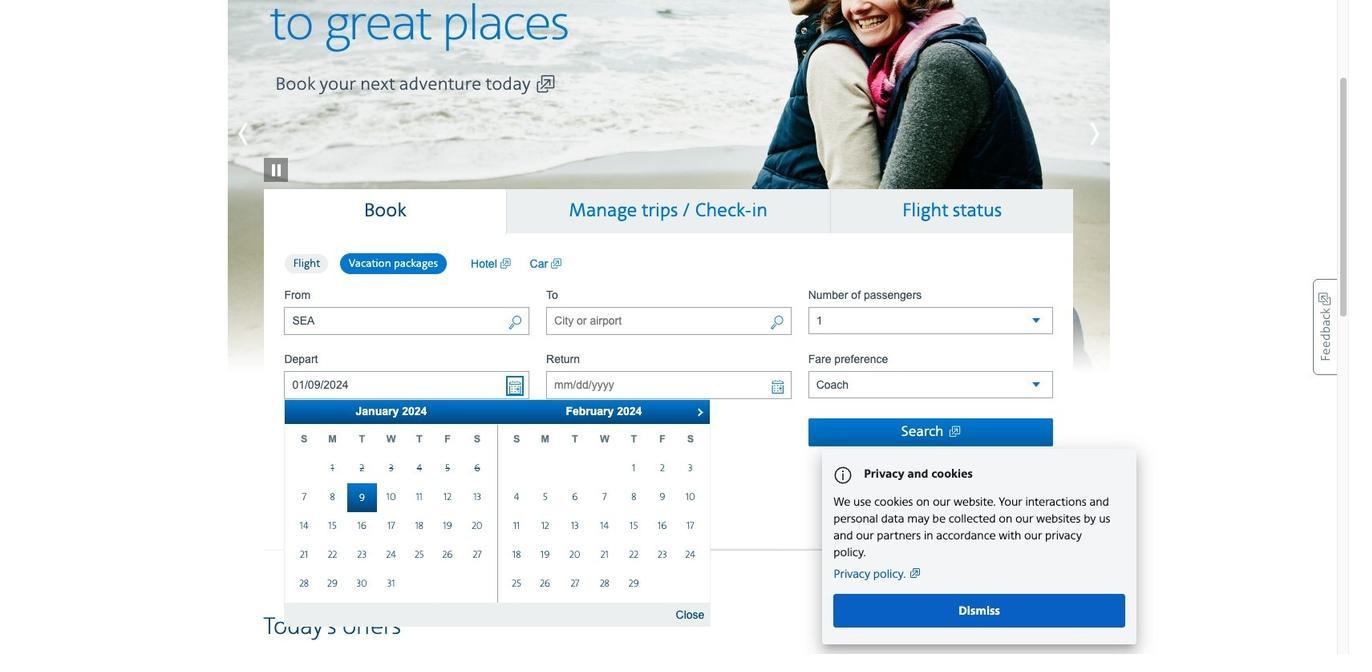 Task type: describe. For each thing, give the bounding box(es) containing it.
search image for 2nd city or airport 'text field'
[[770, 314, 785, 333]]

previous slide image
[[228, 114, 300, 154]]

3 tab from the left
[[831, 189, 1074, 233]]

0 horizontal spatial newpage image
[[500, 256, 511, 272]]

1 tab from the left
[[264, 189, 507, 234]]

leave feedback, opens external site in new window image
[[1314, 279, 1338, 375]]

low fares to great places. book your next adventure today. opens another site in a new window that may not meet accessibility guidelines. image
[[228, 0, 1110, 374]]

2 tab from the left
[[507, 189, 831, 233]]

next slide image
[[1038, 114, 1110, 154]]



Task type: locate. For each thing, give the bounding box(es) containing it.
2 city or airport text field from the left
[[547, 307, 792, 335]]

mm/dd/yyyy text field
[[284, 371, 530, 399]]

1 search image from the left
[[508, 314, 523, 333]]

1 horizontal spatial city or airport text field
[[547, 307, 792, 335]]

2 search image from the left
[[770, 314, 785, 333]]

pause slideshow image
[[264, 134, 288, 182]]

tab
[[264, 189, 507, 234], [507, 189, 831, 233], [831, 189, 1074, 233]]

search image for second city or airport 'text field' from the right
[[508, 314, 523, 333]]

city or airport text field up mm/dd/yyyy text field at the bottom of page
[[547, 307, 792, 335]]

search image
[[508, 314, 523, 333], [770, 314, 785, 333]]

City or airport text field
[[284, 307, 530, 335], [547, 307, 792, 335]]

0 horizontal spatial search image
[[508, 314, 523, 333]]

2 horizontal spatial newpage image
[[944, 425, 961, 440]]

option group
[[284, 253, 455, 275]]

newpage image
[[500, 256, 511, 272], [551, 256, 562, 272], [944, 425, 961, 440]]

0 horizontal spatial city or airport text field
[[284, 307, 530, 335]]

tab list
[[264, 189, 1074, 234]]

mm/dd/yyyy text field
[[547, 371, 792, 399]]

1 horizontal spatial newpage image
[[551, 256, 562, 272]]

city or airport text field up mm/dd/yyyy text box
[[284, 307, 530, 335]]

1 horizontal spatial search image
[[770, 314, 785, 333]]

1 city or airport text field from the left
[[284, 307, 530, 335]]



Task type: vqa. For each thing, say whether or not it's contained in the screenshot.
submit
no



